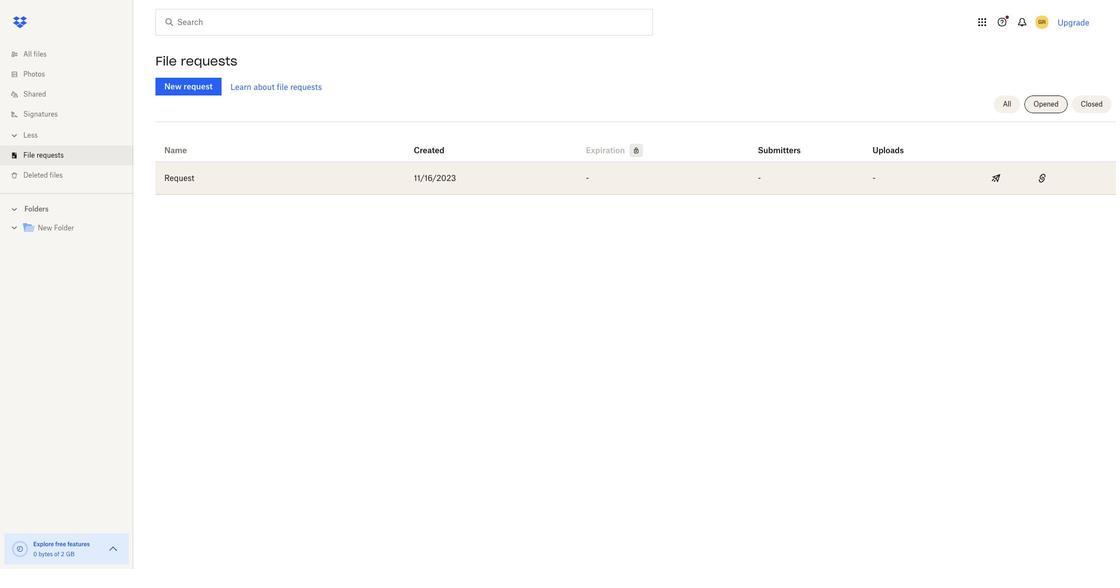 Task type: vqa. For each thing, say whether or not it's contained in the screenshot.
GR
yes



Task type: locate. For each thing, give the bounding box(es) containing it.
request
[[164, 173, 194, 183]]

file
[[155, 53, 177, 69], [23, 151, 35, 159]]

1 horizontal spatial requests
[[181, 53, 237, 69]]

column header
[[758, 130, 802, 157], [873, 130, 917, 157]]

0 horizontal spatial file
[[23, 151, 35, 159]]

file requests
[[155, 53, 237, 69], [23, 151, 64, 159]]

1 horizontal spatial column header
[[873, 130, 917, 157]]

deleted
[[23, 171, 48, 179]]

-
[[586, 173, 589, 183], [758, 173, 761, 183], [873, 173, 876, 183]]

less
[[23, 131, 38, 139]]

2 row from the top
[[155, 162, 1116, 195]]

0
[[33, 551, 37, 557]]

folders button
[[0, 200, 133, 217]]

row containing name
[[155, 126, 1116, 162]]

0 vertical spatial file
[[155, 53, 177, 69]]

11/16/2023
[[414, 173, 456, 183]]

send email image
[[990, 172, 1003, 185]]

0 horizontal spatial all
[[23, 50, 32, 58]]

quota usage element
[[11, 540, 29, 558]]

2 horizontal spatial -
[[873, 173, 876, 183]]

new request button
[[155, 78, 222, 96]]

0 horizontal spatial file requests
[[23, 151, 64, 159]]

request
[[184, 82, 213, 91]]

name
[[164, 145, 187, 155]]

file up new request
[[155, 53, 177, 69]]

row
[[155, 126, 1116, 162], [155, 162, 1116, 195]]

1 vertical spatial new
[[38, 224, 52, 232]]

all inside all files link
[[23, 50, 32, 58]]

all up photos
[[23, 50, 32, 58]]

0 horizontal spatial requests
[[37, 151, 64, 159]]

file requests up request
[[155, 53, 237, 69]]

closed
[[1081, 100, 1103, 108]]

file requests inside file requests link
[[23, 151, 64, 159]]

1 vertical spatial file requests
[[23, 151, 64, 159]]

files up photos
[[34, 50, 47, 58]]

1 horizontal spatial all
[[1003, 100, 1011, 108]]

1 vertical spatial files
[[50, 171, 63, 179]]

list containing all files
[[0, 38, 133, 193]]

requests
[[181, 53, 237, 69], [290, 82, 322, 91], [37, 151, 64, 159]]

row group
[[155, 162, 1116, 195]]

1 horizontal spatial files
[[50, 171, 63, 179]]

1 horizontal spatial -
[[758, 173, 761, 183]]

all for all files
[[23, 50, 32, 58]]

0 vertical spatial new
[[164, 82, 182, 91]]

all inside all button
[[1003, 100, 1011, 108]]

1 horizontal spatial new
[[164, 82, 182, 91]]

file down less
[[23, 151, 35, 159]]

requests right the file
[[290, 82, 322, 91]]

photos link
[[9, 64, 133, 84]]

row for table containing name
[[155, 126, 1116, 162]]

requests inside list item
[[37, 151, 64, 159]]

pro trial element
[[625, 144, 643, 157]]

new left request
[[164, 82, 182, 91]]

1 vertical spatial requests
[[290, 82, 322, 91]]

all
[[23, 50, 32, 58], [1003, 100, 1011, 108]]

new inside button
[[164, 82, 182, 91]]

files right deleted
[[50, 171, 63, 179]]

file requests list item
[[0, 145, 133, 165]]

photos
[[23, 70, 45, 78]]

row containing request
[[155, 162, 1116, 195]]

table
[[155, 126, 1116, 195]]

3 - from the left
[[873, 173, 876, 183]]

list
[[0, 38, 133, 193]]

requests up deleted files
[[37, 151, 64, 159]]

new
[[164, 82, 182, 91], [38, 224, 52, 232]]

file inside list item
[[23, 151, 35, 159]]

less image
[[9, 130, 20, 141]]

learn
[[230, 82, 251, 91]]

0 vertical spatial all
[[23, 50, 32, 58]]

0 horizontal spatial -
[[586, 173, 589, 183]]

all button
[[994, 96, 1020, 113]]

1 vertical spatial file
[[23, 151, 35, 159]]

1 row from the top
[[155, 126, 1116, 162]]

deleted files link
[[9, 165, 133, 185]]

new left folder
[[38, 224, 52, 232]]

created button
[[414, 144, 444, 157]]

learn about file requests link
[[230, 82, 322, 91]]

2 vertical spatial requests
[[37, 151, 64, 159]]

opened button
[[1025, 96, 1068, 113]]

new folder link
[[22, 221, 124, 236]]

0 horizontal spatial column header
[[758, 130, 802, 157]]

2
[[61, 551, 64, 557]]

files
[[34, 50, 47, 58], [50, 171, 63, 179]]

all left opened
[[1003, 100, 1011, 108]]

signatures link
[[9, 104, 133, 124]]

0 horizontal spatial new
[[38, 224, 52, 232]]

0 vertical spatial files
[[34, 50, 47, 58]]

requests up request
[[181, 53, 237, 69]]

explore
[[33, 541, 54, 547]]

1 horizontal spatial file requests
[[155, 53, 237, 69]]

file requests up deleted files
[[23, 151, 64, 159]]

0 horizontal spatial files
[[34, 50, 47, 58]]

learn about file requests
[[230, 82, 322, 91]]

1 vertical spatial all
[[1003, 100, 1011, 108]]

all for all
[[1003, 100, 1011, 108]]



Task type: describe. For each thing, give the bounding box(es) containing it.
gr
[[1038, 18, 1046, 26]]

signatures
[[23, 110, 58, 118]]

about
[[254, 82, 275, 91]]

1 horizontal spatial file
[[155, 53, 177, 69]]

gr button
[[1033, 13, 1051, 31]]

1 column header from the left
[[758, 130, 802, 157]]

file requests link
[[9, 145, 133, 165]]

folder
[[54, 224, 74, 232]]

shared
[[23, 90, 46, 98]]

row for "row group" containing request
[[155, 162, 1116, 195]]

1 - from the left
[[586, 173, 589, 183]]

dropbox image
[[9, 11, 31, 33]]

free
[[55, 541, 66, 547]]

Search in folder "Dropbox" text field
[[177, 16, 630, 28]]

all files link
[[9, 44, 133, 64]]

upgrade
[[1058, 17, 1089, 27]]

file
[[277, 82, 288, 91]]

copy link image
[[1035, 172, 1049, 185]]

0 vertical spatial file requests
[[155, 53, 237, 69]]

closed button
[[1072, 96, 1112, 113]]

created
[[414, 145, 444, 155]]

upgrade link
[[1058, 17, 1089, 27]]

new for new folder
[[38, 224, 52, 232]]

of
[[54, 551, 59, 557]]

2 horizontal spatial requests
[[290, 82, 322, 91]]

folders
[[24, 205, 49, 213]]

opened
[[1034, 100, 1059, 108]]

files for all files
[[34, 50, 47, 58]]

bytes
[[39, 551, 53, 557]]

all files
[[23, 50, 47, 58]]

new folder
[[38, 224, 74, 232]]

new for new request
[[164, 82, 182, 91]]

files for deleted files
[[50, 171, 63, 179]]

0 vertical spatial requests
[[181, 53, 237, 69]]

table containing name
[[155, 126, 1116, 195]]

2 - from the left
[[758, 173, 761, 183]]

features
[[67, 541, 90, 547]]

shared link
[[9, 84, 133, 104]]

new request
[[164, 82, 213, 91]]

2 column header from the left
[[873, 130, 917, 157]]

deleted files
[[23, 171, 63, 179]]

explore free features 0 bytes of 2 gb
[[33, 541, 90, 557]]

row group containing request
[[155, 162, 1116, 195]]

gb
[[66, 551, 74, 557]]



